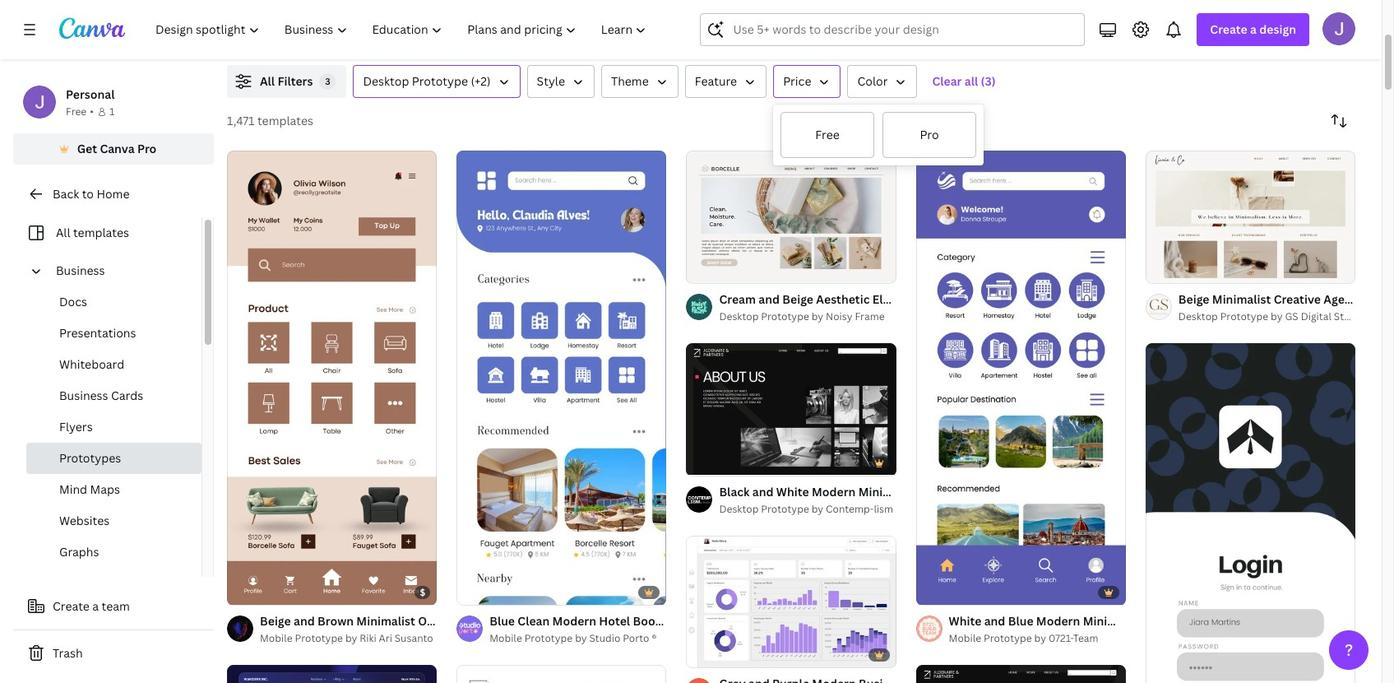 Task type: locate. For each thing, give the bounding box(es) containing it.
all left filters
[[260, 73, 275, 89]]

0 vertical spatial business
[[56, 263, 105, 278]]

digital
[[1302, 309, 1332, 323]]

0 vertical spatial a
[[1251, 21, 1257, 37]]

by left gs
[[1272, 309, 1283, 323]]

1 horizontal spatial 1
[[698, 263, 703, 275]]

0 vertical spatial free
[[66, 105, 87, 119]]

by for mobile prototype by 0721-team
[[1035, 631, 1047, 645]]

business
[[56, 263, 105, 278], [59, 388, 108, 403]]

a left design
[[1251, 21, 1257, 37]]

color
[[858, 73, 888, 89]]

grey and purple modern business dashboard app desktop prototype image
[[687, 536, 897, 667]]

home
[[97, 186, 130, 202]]

team
[[102, 598, 130, 614]]

1 horizontal spatial free
[[816, 127, 840, 142]]

get canva pro button
[[13, 133, 214, 165]]

prototypes
[[59, 450, 121, 466]]

(3)
[[981, 73, 996, 89]]

0 vertical spatial all
[[260, 73, 275, 89]]

webs
[[1368, 291, 1395, 307]]

noisy
[[826, 309, 853, 323]]

flyers
[[59, 419, 93, 435]]

all inside all templates link
[[56, 225, 70, 240]]

1 horizontal spatial templates
[[258, 113, 313, 128]]

all templates
[[56, 225, 129, 240]]

0 vertical spatial templates
[[258, 113, 313, 128]]

0 horizontal spatial 1
[[109, 105, 115, 119]]

desktop prototype by noisy frame
[[720, 309, 885, 323]]

0 vertical spatial studio
[[1335, 309, 1366, 323]]

riki
[[360, 631, 377, 645]]

black and white modern minimalist creative portfolio website design prototype image
[[916, 665, 1126, 683]]

beige minimalist creative agency website desktop prototype image
[[1146, 151, 1356, 282]]

by left noisy
[[812, 309, 824, 323]]

pro inside button
[[920, 127, 939, 142]]

3
[[325, 75, 331, 87]]

studio for agency
[[1335, 309, 1366, 323]]

pro right canva
[[137, 141, 157, 156]]

1
[[109, 105, 115, 119], [698, 263, 703, 275]]

templates for all templates
[[73, 225, 129, 240]]

design
[[1260, 21, 1297, 37]]

by inside desktop prototype by noisy frame link
[[812, 309, 824, 323]]

by left riki
[[346, 631, 357, 645]]

0 horizontal spatial studio
[[590, 631, 621, 645]]

mobile
[[681, 613, 720, 629], [260, 631, 293, 645], [490, 631, 522, 645], [949, 631, 982, 645]]

free left the •
[[66, 105, 87, 119]]

create for create a team
[[53, 598, 90, 614]]

0 horizontal spatial pro
[[137, 141, 157, 156]]

by inside mobile prototype by riki ari susanto link
[[346, 631, 357, 645]]

all filters
[[260, 73, 313, 89]]

personal
[[66, 86, 115, 102]]

by inside beige minimalist creative agency webs desktop prototype by gs digital studio
[[1272, 309, 1283, 323]]

1 horizontal spatial all
[[260, 73, 275, 89]]

agency
[[1324, 291, 1366, 307]]

a left team
[[92, 598, 99, 614]]

trash link
[[13, 637, 214, 670]]

1 right the •
[[109, 105, 115, 119]]

create for create a design
[[1211, 21, 1248, 37]]

0 vertical spatial 1
[[109, 105, 115, 119]]

black and white modern minimalist creative portfolio about us page website design prototype image
[[687, 343, 897, 475]]

None search field
[[701, 13, 1086, 46]]

0 horizontal spatial a
[[92, 598, 99, 614]]

studio down agency
[[1335, 309, 1366, 323]]

trash
[[53, 645, 83, 661]]

1 vertical spatial 1
[[698, 263, 703, 275]]

pro
[[920, 127, 939, 142], [137, 141, 157, 156]]

presentations
[[59, 325, 136, 341]]

business up flyers
[[59, 388, 108, 403]]

presentations link
[[26, 318, 202, 349]]

a inside button
[[92, 598, 99, 614]]

jacob simon image
[[1323, 12, 1356, 45]]

1 left of
[[698, 263, 703, 275]]

by inside 'desktop prototype by contemp-lism' link
[[812, 502, 824, 516]]

of
[[705, 263, 714, 275]]

whiteboard
[[59, 356, 124, 372]]

susanto
[[395, 631, 434, 645]]

all
[[260, 73, 275, 89], [56, 225, 70, 240]]

1 horizontal spatial pro
[[920, 127, 939, 142]]

style button
[[527, 65, 595, 98]]

1 vertical spatial a
[[92, 598, 99, 614]]

1 vertical spatial templates
[[73, 225, 129, 240]]

0 horizontal spatial all
[[56, 225, 70, 240]]

1 vertical spatial business
[[59, 388, 108, 403]]

by left contemp-
[[812, 502, 824, 516]]

free for free
[[816, 127, 840, 142]]

websites link
[[26, 505, 202, 537]]

1 for 1 of 5
[[698, 263, 703, 275]]

business cards link
[[26, 380, 202, 411]]

free down price button
[[816, 127, 840, 142]]

pro button
[[882, 111, 978, 159]]

1 horizontal spatial studio
[[1335, 309, 1366, 323]]

by for mobile prototype by riki ari susanto
[[346, 631, 357, 645]]

create a team
[[53, 598, 130, 614]]

studio inside beige minimalist creative agency webs desktop prototype by gs digital studio
[[1335, 309, 1366, 323]]

1 inside "link"
[[698, 263, 703, 275]]

1 vertical spatial create
[[53, 598, 90, 614]]

a inside dropdown button
[[1251, 21, 1257, 37]]

studio down hotel
[[590, 631, 621, 645]]

clear all (3)
[[933, 73, 996, 89]]

create inside button
[[53, 598, 90, 614]]

1 horizontal spatial a
[[1251, 21, 1257, 37]]

create left team
[[53, 598, 90, 614]]

mobile prototype by studio porto ® link
[[490, 630, 667, 647]]

clear
[[933, 73, 962, 89]]

black and white minimalist interior company desktop prototype image
[[457, 665, 667, 683]]

1 horizontal spatial create
[[1211, 21, 1248, 37]]

1 of 5
[[698, 263, 722, 275]]

filters
[[278, 73, 313, 89]]

1 of 5 link
[[687, 151, 897, 283]]

0 horizontal spatial create
[[53, 598, 90, 614]]

0 horizontal spatial free
[[66, 105, 87, 119]]

lism
[[874, 502, 894, 516]]

maps
[[90, 481, 120, 497]]

login page wireframe mobile ui prototype image
[[1146, 343, 1356, 683]]

price
[[784, 73, 812, 89]]

desktop prototype (+2)
[[363, 73, 491, 89]]

studio inside blue clean modern hotel booking mobile prototype mobile prototype by studio porto ®
[[590, 631, 621, 645]]

prototype templates image
[[1005, 0, 1356, 45]]

business for business
[[56, 263, 105, 278]]

by down the "modern" on the left of page
[[575, 631, 587, 645]]

get
[[77, 141, 97, 156]]

desktop prototype (+2) button
[[353, 65, 521, 98]]

business inside "link"
[[56, 263, 105, 278]]

free
[[66, 105, 87, 119], [816, 127, 840, 142]]

booking
[[633, 613, 679, 629]]

desktop for desktop prototype (+2)
[[363, 73, 409, 89]]

create inside dropdown button
[[1211, 21, 1248, 37]]

free inside button
[[816, 127, 840, 142]]

1 vertical spatial studio
[[590, 631, 621, 645]]

beige
[[1179, 291, 1210, 307]]

frame
[[855, 309, 885, 323]]

0 horizontal spatial templates
[[73, 225, 129, 240]]

ari
[[379, 631, 392, 645]]

create left design
[[1211, 21, 1248, 37]]

business inside 'link'
[[59, 388, 108, 403]]

contemp-
[[826, 502, 874, 516]]

studio
[[1335, 309, 1366, 323], [590, 631, 621, 645]]

by inside mobile prototype by 0721-team link
[[1035, 631, 1047, 645]]

desktop inside button
[[363, 73, 409, 89]]

business up docs
[[56, 263, 105, 278]]

mobile prototype by riki ari susanto link
[[260, 630, 437, 647]]

Search search field
[[734, 14, 1075, 45]]

flyers link
[[26, 411, 202, 443]]

desktop for desktop prototype by noisy frame
[[720, 309, 759, 323]]

templates down back to home
[[73, 225, 129, 240]]

by left 0721-
[[1035, 631, 1047, 645]]

all down back
[[56, 225, 70, 240]]

beige minimalist creative agency webs link
[[1179, 290, 1395, 308]]

$
[[420, 586, 426, 598]]

pro down clear
[[920, 127, 939, 142]]

0 vertical spatial create
[[1211, 21, 1248, 37]]

1 vertical spatial all
[[56, 225, 70, 240]]

1 vertical spatial free
[[816, 127, 840, 142]]

dark blue and purple modern marketing blog desktop prototype image
[[227, 665, 437, 683]]

by
[[812, 309, 824, 323], [1272, 309, 1283, 323], [812, 502, 824, 516], [346, 631, 357, 645], [575, 631, 587, 645], [1035, 631, 1047, 645]]

templates down all filters
[[258, 113, 313, 128]]

by for desktop prototype by noisy frame
[[812, 309, 824, 323]]

prototype
[[412, 73, 468, 89], [761, 309, 810, 323], [1221, 309, 1269, 323], [761, 502, 810, 516], [723, 613, 779, 629], [295, 631, 343, 645], [525, 631, 573, 645], [984, 631, 1032, 645]]

beige minimalist creative agency webs desktop prototype by gs digital studio
[[1179, 291, 1395, 323]]



Task type: describe. For each thing, give the bounding box(es) containing it.
mobile prototype by 0721-team
[[949, 631, 1099, 645]]

business link
[[49, 255, 192, 286]]

team
[[1074, 631, 1099, 645]]

back to home link
[[13, 178, 214, 211]]

a for design
[[1251, 21, 1257, 37]]

by inside blue clean modern hotel booking mobile prototype mobile prototype by studio porto ®
[[575, 631, 587, 645]]

business for business cards
[[59, 388, 108, 403]]

0721-
[[1049, 631, 1074, 645]]

back to home
[[53, 186, 130, 202]]

prototype inside button
[[412, 73, 468, 89]]

mind maps link
[[26, 474, 202, 505]]

porto
[[623, 631, 650, 645]]

•
[[90, 105, 94, 119]]

prototype inside beige minimalist creative agency webs desktop prototype by gs digital studio
[[1221, 309, 1269, 323]]

beige and brown minimalist online shop menu furniture mobile prototype image
[[227, 151, 437, 605]]

free button
[[780, 111, 876, 159]]

(+2)
[[471, 73, 491, 89]]

clean
[[518, 613, 550, 629]]

®
[[652, 631, 657, 645]]

top level navigation element
[[145, 13, 661, 46]]

modern
[[553, 613, 597, 629]]

all for all templates
[[56, 225, 70, 240]]

websites
[[59, 513, 110, 528]]

blue
[[490, 613, 515, 629]]

by for desktop prototype by contemp-lism
[[812, 502, 824, 516]]

get canva pro
[[77, 141, 157, 156]]

mobile up black and white modern minimalist creative portfolio website design prototype image
[[949, 631, 982, 645]]

clear all (3) button
[[925, 65, 1004, 98]]

mobile up dark blue and purple modern marketing blog desktop prototype 'image'
[[260, 631, 293, 645]]

mind maps
[[59, 481, 120, 497]]

desktop prototype by contemp-lism
[[720, 502, 894, 516]]

graphs link
[[26, 537, 202, 568]]

desktop inside beige minimalist creative agency webs desktop prototype by gs digital studio
[[1179, 309, 1219, 323]]

create a design button
[[1198, 13, 1310, 46]]

minimalist
[[1213, 291, 1272, 307]]

creative
[[1274, 291, 1322, 307]]

5
[[716, 263, 722, 275]]

mobile prototype by riki ari susanto
[[260, 631, 434, 645]]

all
[[965, 73, 979, 89]]

1,471 templates
[[227, 113, 313, 128]]

all templates link
[[23, 217, 192, 249]]

1,471
[[227, 113, 255, 128]]

desktop prototype by noisy frame link
[[720, 308, 897, 325]]

mobile right booking at the bottom of page
[[681, 613, 720, 629]]

desktop prototype by gs digital studio link
[[1179, 308, 1366, 325]]

free •
[[66, 105, 94, 119]]

create a team button
[[13, 590, 214, 623]]

gs
[[1286, 309, 1299, 323]]

to
[[82, 186, 94, 202]]

feature
[[695, 73, 737, 89]]

blue clean modern hotel booking mobile prototype mobile prototype by studio porto ®
[[490, 613, 779, 645]]

mind
[[59, 481, 87, 497]]

mobile prototype by 0721-team link
[[949, 630, 1126, 647]]

price button
[[774, 65, 841, 98]]

cream and beige aesthetic elegant online portfolio shop desktop prototype image
[[687, 151, 897, 282]]

mobile down 'blue'
[[490, 631, 522, 645]]

whiteboard link
[[26, 349, 202, 380]]

all for all filters
[[260, 73, 275, 89]]

style
[[537, 73, 565, 89]]

desktop prototype by contemp-lism link
[[720, 501, 897, 517]]

feature button
[[685, 65, 767, 98]]

blue clean modern hotel booking mobile prototype image
[[457, 151, 667, 605]]

back
[[53, 186, 79, 202]]

3 filter options selected element
[[320, 73, 336, 90]]

theme button
[[602, 65, 679, 98]]

studio for hotel
[[590, 631, 621, 645]]

graphs
[[59, 544, 99, 560]]

hotel
[[599, 613, 630, 629]]

white and blue modern minimalist hotel booking mobile prototype image
[[916, 151, 1126, 605]]

business cards
[[59, 388, 143, 403]]

color button
[[848, 65, 918, 98]]

docs link
[[26, 286, 202, 318]]

pro inside button
[[137, 141, 157, 156]]

canva
[[100, 141, 135, 156]]

1 for 1
[[109, 105, 115, 119]]

theme
[[611, 73, 649, 89]]

free for free •
[[66, 105, 87, 119]]

create a design
[[1211, 21, 1297, 37]]

cards
[[111, 388, 143, 403]]

a for team
[[92, 598, 99, 614]]

Sort by button
[[1323, 105, 1356, 137]]

templates for 1,471 templates
[[258, 113, 313, 128]]

blue clean modern hotel booking mobile prototype link
[[490, 612, 779, 630]]

desktop for desktop prototype by contemp-lism
[[720, 502, 759, 516]]



Task type: vqa. For each thing, say whether or not it's contained in the screenshot.
the topmost 1
yes



